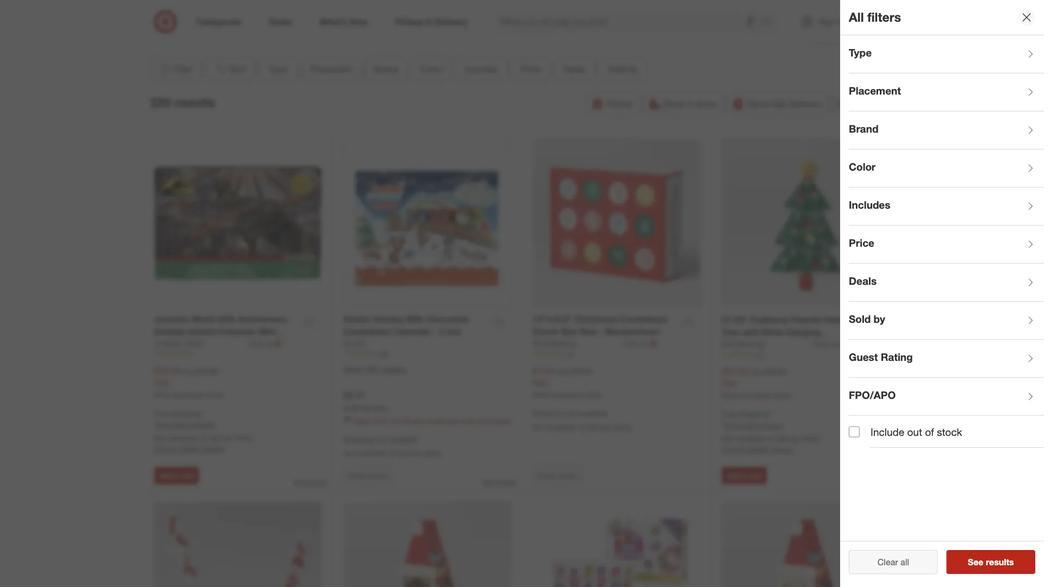 Task type: describe. For each thing, give the bounding box(es) containing it.
all filters
[[849, 10, 902, 25]]

search button
[[758, 10, 784, 36]]

0 vertical spatial includes button
[[456, 57, 507, 81]]

all filters dialog
[[841, 0, 1045, 588]]

red
[[580, 327, 596, 337]]

reg for $24.50
[[750, 367, 762, 377]]

christmas
[[426, 417, 460, 426]]

purchased for $26.39
[[173, 391, 204, 399]]

on
[[391, 417, 400, 426]]

countdown inside 13"x16.5" christmas countdown punch box red - wondershop™
[[620, 314, 667, 325]]

milk
[[462, 417, 475, 426]]

0 vertical spatial shipping
[[533, 409, 563, 418]]

exclusions apply. link for the left 'check nearby stores' 'button'
[[157, 420, 216, 430]]

31.25" featherly friends fabric tree with birds hanging christmas countdown calendar green - wondershop™
[[722, 315, 855, 363]]

$7.00
[[533, 366, 554, 376]]

online for $24.50
[[774, 392, 791, 400]]

price inside all filters dialog
[[849, 237, 875, 250]]

sold inside all filters dialog
[[849, 313, 871, 326]]

sold by inside all filters dialog
[[849, 313, 886, 326]]

reg for $7.00
[[556, 367, 567, 376]]

0 vertical spatial deals button
[[554, 57, 595, 81]]

¬ for hanging
[[840, 339, 847, 349]]

only at ¬ for hanging
[[814, 339, 847, 349]]

sort
[[230, 64, 246, 74]]

0 vertical spatial placement
[[311, 64, 352, 74]]

0 vertical spatial sold
[[608, 64, 626, 74]]

sort button
[[205, 57, 256, 81]]

1 horizontal spatial check nearby stores button
[[722, 444, 793, 455]]

only for hanging
[[814, 339, 829, 349]]

shop in store
[[664, 99, 716, 109]]

1 horizontal spatial deals button
[[849, 264, 1045, 302]]

reg for $26.39
[[182, 367, 194, 376]]

world for jurassic world
[[184, 339, 204, 348]]

1 horizontal spatial price button
[[849, 226, 1045, 264]]

fpo/apo button
[[849, 378, 1045, 416]]

sale for $26.39
[[154, 378, 169, 388]]

kinder for kinder
[[344, 339, 366, 348]]

all
[[901, 557, 910, 568]]

add to cart button for $26.39
[[154, 467, 199, 485]]

13
[[756, 350, 763, 358]]

all
[[849, 10, 864, 25]]

same day delivery button
[[728, 92, 828, 116]]

chocolate
[[478, 417, 511, 426]]

0 vertical spatial sold by button
[[599, 57, 647, 81]]

wondershop link for red
[[533, 338, 622, 349]]

$10.00
[[569, 367, 592, 376]]

shop in store button
[[644, 92, 723, 116]]

31.25" featherly friends fabric tree with birds hanging christmas countdown calendar green - wondershop™ link
[[722, 314, 865, 363]]

30th
[[218, 314, 236, 325]]

mini
[[259, 327, 276, 337]]

wondershop for tree
[[722, 339, 766, 349]]

sponsored for kinder holiday milk chocolate countdown calendar - 4.4oz
[[483, 479, 515, 487]]

sponsored for jurassic world 30th anniversary holiday advent calendar mini figure set (target exclusive)
[[294, 479, 326, 487]]

with
[[742, 327, 760, 338]]

calendar inside the jurassic world 30th anniversary holiday advent calendar mini figure set (target exclusive)
[[219, 327, 256, 337]]

holiday inside kinder holiday milk chocolate countdown calendar - 4.4oz
[[373, 314, 404, 325]]

1 vertical spatial shipping not available not available at spring valley
[[344, 435, 442, 458]]

wondershop for box
[[533, 339, 576, 348]]

fabric
[[824, 315, 850, 325]]

$26.39 reg $32.99 sale when purchased online
[[154, 366, 223, 399]]

type inside all filters dialog
[[849, 47, 872, 59]]

Include out of stock checkbox
[[849, 427, 860, 438]]

31.25"
[[722, 315, 748, 325]]

- for 4.4oz
[[434, 327, 437, 337]]

13"x16.5" christmas countdown punch box red - wondershop™ link
[[533, 313, 675, 338]]

16
[[567, 350, 574, 358]]

220 results
[[150, 95, 215, 110]]

1 horizontal spatial color button
[[849, 150, 1045, 188]]

only at ¬ for mini
[[249, 338, 282, 349]]

2 vertical spatial kinder
[[402, 417, 424, 426]]

wondershop link for with
[[722, 339, 812, 350]]

snap
[[344, 366, 364, 375]]

filter button
[[150, 57, 201, 81]]

include out of stock
[[871, 426, 963, 439]]

shipping for the left 'check nearby stores' 'button'
[[171, 409, 201, 418]]

results for see results
[[986, 557, 1015, 568]]

to for $24.50
[[741, 472, 748, 480]]

2 horizontal spatial sponsored
[[817, 38, 849, 46]]

delivery
[[790, 99, 821, 109]]

same
[[748, 99, 770, 109]]

cart for $24.50
[[749, 472, 762, 480]]

day
[[773, 99, 788, 109]]

jurassic world 30th anniversary holiday advent calendar mini figure set (target exclusive) link
[[154, 313, 296, 350]]

13 link
[[722, 350, 890, 359]]

to for $26.39
[[173, 472, 180, 480]]

check stores button for $7.00
[[533, 467, 581, 485]]

advent
[[188, 327, 216, 337]]

7 link
[[154, 349, 322, 359]]

exclusions apply. link for rightmost 'check nearby stores' 'button'
[[725, 421, 784, 430]]

jurassic world
[[154, 339, 204, 348]]

0 horizontal spatial sold by
[[608, 64, 638, 74]]

0 horizontal spatial brand
[[375, 64, 399, 74]]

wondershop™ inside "31.25" featherly friends fabric tree with birds hanging christmas countdown calendar green - wondershop™"
[[756, 352, 813, 363]]

spring inside the $8.00 at spring valley
[[351, 404, 370, 412]]

countdown inside "31.25" featherly friends fabric tree with birds hanging christmas countdown calendar green - wondershop™"
[[767, 340, 815, 350]]

save 20% on kinder christmas milk chocolate
[[354, 417, 511, 426]]

0 vertical spatial by
[[629, 64, 638, 74]]

free shipping * * exclusions apply. not available at spring valley check nearby stores for the left 'check nearby stores' 'button' exclusions apply. link
[[154, 409, 253, 454]]

16 link
[[533, 349, 700, 359]]

¬ for wondershop™
[[650, 338, 658, 349]]

add for $24.50
[[727, 472, 740, 480]]

sale for $24.50
[[722, 379, 737, 388]]

color inside all filters dialog
[[849, 161, 876, 173]]

0 vertical spatial price button
[[512, 57, 550, 81]]

0 horizontal spatial type
[[269, 64, 288, 74]]

0 horizontal spatial deals
[[564, 64, 586, 74]]

free for exclusions apply. link associated with rightmost 'check nearby stores' 'button'
[[722, 409, 737, 419]]

hanging
[[786, 327, 821, 338]]

featherly
[[750, 315, 789, 325]]

1 vertical spatial not
[[376, 435, 387, 445]]

pickup button
[[586, 92, 640, 116]]

figure
[[154, 339, 180, 350]]

snap ebt eligible
[[344, 366, 406, 375]]

4.4oz
[[440, 327, 461, 337]]

online for $26.39
[[206, 391, 223, 399]]

of
[[926, 426, 934, 439]]

in
[[687, 99, 694, 109]]

includes inside all filters dialog
[[849, 199, 891, 211]]

0 vertical spatial shipping not available not available at spring valley
[[533, 409, 632, 432]]

add to cart button for $24.50
[[722, 467, 767, 485]]

save
[[354, 417, 371, 426]]

at inside the $8.00 at spring valley
[[344, 404, 349, 412]]

$8.00 at spring valley
[[344, 390, 389, 412]]

0 horizontal spatial color button
[[412, 57, 452, 81]]

shipping for rightmost 'check nearby stores' 'button'
[[739, 409, 769, 419]]

free for the left 'check nearby stores' 'button' exclusions apply. link
[[154, 409, 169, 418]]

chocolate
[[426, 314, 469, 325]]

13"x16.5"
[[533, 314, 572, 325]]

milk
[[407, 314, 424, 325]]

birds
[[762, 327, 784, 338]]

brand inside all filters dialog
[[849, 123, 879, 135]]

jurassic world 30th anniversary holiday advent calendar mini figure set (target exclusive)
[[154, 314, 287, 350]]

0 horizontal spatial price
[[521, 64, 541, 74]]

1 vertical spatial shipping
[[344, 435, 374, 445]]

1 horizontal spatial not
[[565, 409, 576, 418]]

$7.00 reg $10.00 sale when purchased online
[[533, 366, 602, 399]]

0 vertical spatial color
[[421, 64, 442, 74]]

106 link
[[344, 349, 511, 359]]

add to cart for $24.50
[[727, 472, 762, 480]]

fpo/apo
[[849, 389, 896, 402]]

same day delivery
[[748, 99, 821, 109]]

1 horizontal spatial exclusions
[[725, 421, 761, 430]]

kinder holiday milk chocolate countdown calendar - 4.4oz link
[[344, 313, 486, 338]]

calendar inside kinder holiday milk chocolate countdown calendar - 4.4oz
[[394, 327, 431, 337]]

1 horizontal spatial type button
[[849, 35, 1045, 73]]

106
[[377, 350, 388, 358]]

valley inside the $8.00 at spring valley
[[372, 404, 389, 412]]

(target
[[199, 339, 227, 350]]

punch
[[533, 327, 559, 337]]

guest
[[849, 351, 878, 364]]

only for mini
[[249, 339, 264, 348]]

advertisement region
[[196, 0, 849, 37]]

see results
[[968, 557, 1015, 568]]



Task type: vqa. For each thing, say whether or not it's contained in the screenshot.
the left Dec
no



Task type: locate. For each thing, give the bounding box(es) containing it.
nearby for exclusions apply. link associated with rightmost 'check nearby stores' 'button'
[[746, 445, 770, 454]]

when for $7.00
[[533, 391, 550, 399]]

0 horizontal spatial reg
[[182, 367, 194, 376]]

wondershop™ up 16 link
[[605, 327, 662, 337]]

0 vertical spatial kinder
[[344, 314, 371, 325]]

when for $24.50
[[722, 392, 739, 400]]

jurassic world 30th anniversary holiday advent calendar mini figure set (target exclusive) image
[[154, 140, 322, 307], [154, 140, 322, 307]]

1 check stores from the left
[[348, 472, 387, 480]]

1 horizontal spatial type
[[849, 47, 872, 59]]

1 add from the left
[[159, 472, 172, 480]]

reg inside $24.50 reg $35.00 sale when purchased online
[[750, 367, 762, 377]]

0 horizontal spatial wondershop
[[533, 339, 576, 348]]

0 horizontal spatial apply.
[[195, 420, 216, 430]]

0 vertical spatial deals
[[564, 64, 586, 74]]

when for $26.39
[[154, 391, 171, 399]]

check nearby stores button
[[154, 444, 225, 455], [722, 444, 793, 455]]

not
[[565, 409, 576, 418], [376, 435, 387, 445]]

shop
[[664, 99, 685, 109]]

color button
[[412, 57, 452, 81], [849, 150, 1045, 188]]

¬ up 16 link
[[650, 338, 658, 349]]

1 vertical spatial deals
[[849, 275, 877, 288]]

countdown down hanging
[[767, 340, 815, 350]]

not down the 20%
[[376, 435, 387, 445]]

0 horizontal spatial check nearby stores button
[[154, 444, 225, 455]]

pickup
[[606, 99, 633, 109]]

online inside $24.50 reg $35.00 sale when purchased online
[[774, 392, 791, 400]]

exclusions apply. link down $26.39 reg $32.99 sale when purchased online
[[157, 420, 216, 430]]

1 vertical spatial price button
[[849, 226, 1045, 264]]

only at ¬ down mini
[[249, 338, 282, 349]]

1 horizontal spatial holiday
[[373, 314, 404, 325]]

- inside 13"x16.5" christmas countdown punch box red - wondershop™
[[599, 327, 602, 337]]

- left 4.4oz
[[434, 327, 437, 337]]

by up guest rating
[[874, 313, 886, 326]]

-
[[434, 327, 437, 337], [599, 327, 602, 337], [750, 352, 753, 363]]

31.25" featherly friends fabric tree with birds hanging christmas countdown calendar green - wondershop™ image
[[722, 140, 890, 308], [722, 140, 890, 308]]

free shipping * * exclusions apply. not available at spring valley check nearby stores down $24.50 reg $35.00 sale when purchased online
[[722, 409, 821, 454]]

only at ¬ down fabric
[[814, 339, 847, 349]]

2 horizontal spatial online
[[774, 392, 791, 400]]

1 horizontal spatial reg
[[556, 367, 567, 376]]

type
[[849, 47, 872, 59], [269, 64, 288, 74]]

0 horizontal spatial wondershop link
[[533, 338, 622, 349]]

1 horizontal spatial only at ¬
[[624, 338, 658, 349]]

purchased inside $7.00 reg $10.00 sale when purchased online
[[552, 391, 583, 399]]

valley
[[372, 404, 389, 412], [612, 422, 632, 432], [233, 433, 253, 443], [801, 434, 821, 443], [423, 449, 442, 458]]

placement button inside all filters dialog
[[849, 73, 1045, 112]]

2 check stores button from the left
[[533, 467, 581, 485]]

0 horizontal spatial exclusions
[[157, 420, 193, 430]]

1 vertical spatial sold
[[849, 313, 871, 326]]

add to cart
[[159, 472, 194, 480], [727, 472, 762, 480]]

out
[[908, 426, 923, 439]]

2 check stores from the left
[[538, 472, 576, 480]]

2 cart from the left
[[749, 472, 762, 480]]

only down mini
[[249, 339, 264, 348]]

nearby
[[178, 444, 202, 454], [746, 445, 770, 454]]

shipping
[[533, 409, 563, 418], [344, 435, 374, 445]]

¬ down fabric
[[840, 339, 847, 349]]

1 vertical spatial countdown
[[344, 327, 391, 337]]

free down $26.39 reg $32.99 sale when purchased online
[[154, 409, 169, 418]]

purchased down $35.00
[[741, 392, 772, 400]]

16" wood santa christmas countdown sign red/white - wondershop™ image
[[344, 502, 511, 588], [344, 502, 511, 588], [722, 502, 890, 588], [722, 502, 890, 588]]

when
[[154, 391, 171, 399], [533, 391, 550, 399], [722, 392, 739, 400]]

sold by up guest
[[849, 313, 886, 326]]

5 surprise toy mini brands global series 3 advent calendar image
[[533, 502, 700, 588], [533, 502, 700, 588]]

1 vertical spatial price
[[849, 237, 875, 250]]

guest rating
[[849, 351, 913, 364]]

world up 7
[[184, 339, 204, 348]]

- left 13
[[750, 352, 753, 363]]

spring
[[351, 404, 370, 412], [588, 422, 610, 432], [209, 433, 231, 443], [777, 434, 799, 443], [398, 449, 421, 458]]

1 horizontal spatial shipping not available not available at spring valley
[[533, 409, 632, 432]]

0 vertical spatial sold by
[[608, 64, 638, 74]]

box
[[561, 327, 577, 337]]

add to cart for $26.39
[[159, 472, 194, 480]]

clear all
[[878, 557, 910, 568]]

1 horizontal spatial includes button
[[849, 188, 1045, 226]]

0 horizontal spatial sold
[[608, 64, 626, 74]]

calendar inside "31.25" featherly friends fabric tree with birds hanging christmas countdown calendar green - wondershop™"
[[817, 340, 855, 350]]

online for $7.00
[[585, 391, 602, 399]]

kinder holiday milk chocolate countdown calendar - 4.4oz image
[[344, 140, 511, 307], [344, 140, 511, 307]]

2 jurassic from the top
[[154, 339, 182, 348]]

1 horizontal spatial deals
[[849, 275, 877, 288]]

0 horizontal spatial only at ¬
[[249, 338, 282, 349]]

filters
[[868, 10, 902, 25]]

2 horizontal spatial -
[[750, 352, 753, 363]]

1 vertical spatial sold by
[[849, 313, 886, 326]]

countdown up 16 link
[[620, 314, 667, 325]]

0 horizontal spatial price button
[[512, 57, 550, 81]]

includes button
[[456, 57, 507, 81], [849, 188, 1045, 226]]

0 horizontal spatial placement button
[[301, 57, 361, 81]]

christmas down "with"
[[722, 340, 765, 350]]

wondershop link up 16
[[533, 338, 622, 349]]

1 horizontal spatial shipping
[[533, 409, 563, 418]]

purchased for $7.00
[[552, 391, 583, 399]]

kinder inside kinder holiday milk chocolate countdown calendar - 4.4oz
[[344, 314, 371, 325]]

1 horizontal spatial countdown
[[620, 314, 667, 325]]

christmas inside 13"x16.5" christmas countdown punch box red - wondershop™
[[575, 314, 617, 325]]

0 horizontal spatial exclusions apply. link
[[157, 420, 216, 430]]

brand
[[375, 64, 399, 74], [849, 123, 879, 135]]

1 add to cart from the left
[[159, 472, 194, 480]]

*
[[201, 409, 203, 418], [769, 409, 771, 419], [154, 420, 157, 430], [722, 421, 725, 430]]

shipping not available not available at spring valley down on
[[344, 435, 442, 458]]

1 horizontal spatial christmas
[[722, 340, 765, 350]]

sale down $24.50
[[722, 379, 737, 388]]

exclusions down $24.50 reg $35.00 sale when purchased online
[[725, 421, 761, 430]]

shipping not available not available at spring valley down $7.00 reg $10.00 sale when purchased online
[[533, 409, 632, 432]]

1 vertical spatial includes button
[[849, 188, 1045, 226]]

0 horizontal spatial cart
[[181, 472, 194, 480]]

0 horizontal spatial free shipping * * exclusions apply. not available at spring valley check nearby stores
[[154, 409, 253, 454]]

free down $24.50 reg $35.00 sale when purchased online
[[722, 409, 737, 419]]

13"x16.5" christmas countdown punch box red - wondershop™ image
[[533, 140, 700, 307], [533, 140, 700, 307]]

free shipping * * exclusions apply. not available at spring valley check nearby stores down $26.39 reg $32.99 sale when purchased online
[[154, 409, 253, 454]]

1 vertical spatial world
[[184, 339, 204, 348]]

sale down $26.39
[[154, 378, 169, 388]]

- inside "31.25" featherly friends fabric tree with birds hanging christmas countdown calendar green - wondershop™"
[[750, 352, 753, 363]]

when inside $26.39 reg $32.99 sale when purchased online
[[154, 391, 171, 399]]

0 vertical spatial not
[[565, 409, 576, 418]]

includes
[[465, 64, 498, 74], [849, 199, 891, 211]]

when down $24.50
[[722, 392, 739, 400]]

add for $26.39
[[159, 472, 172, 480]]

shipping down $24.50 reg $35.00 sale when purchased online
[[739, 409, 769, 419]]

1 horizontal spatial sponsored
[[483, 479, 515, 487]]

kinder holiday milk chocolate countdown calendar - 4.4oz
[[344, 314, 469, 337]]

clear
[[878, 557, 899, 568]]

jurassic inside jurassic world link
[[154, 339, 182, 348]]

0 horizontal spatial sponsored
[[294, 479, 326, 487]]

1 vertical spatial color button
[[849, 150, 1045, 188]]

by inside all filters dialog
[[874, 313, 886, 326]]

$32.99
[[196, 367, 218, 376]]

include
[[871, 426, 905, 439]]

jurassic world link
[[154, 338, 247, 349]]

20%
[[373, 417, 389, 426]]

nearby for the left 'check nearby stores' 'button' exclusions apply. link
[[178, 444, 202, 454]]

wondershop™ up $35.00
[[756, 352, 813, 363]]

world inside jurassic world link
[[184, 339, 204, 348]]

sale for $7.00
[[533, 378, 548, 388]]

jurassic
[[154, 314, 189, 325], [154, 339, 182, 348]]

clear all button
[[849, 551, 938, 575]]

set
[[183, 339, 196, 350]]

wondershop link up 13
[[722, 339, 812, 350]]

0 horizontal spatial color
[[421, 64, 442, 74]]

1 to from the left
[[173, 472, 180, 480]]

1 check stores button from the left
[[344, 467, 392, 485]]

1 horizontal spatial purchased
[[552, 391, 583, 399]]

placement inside all filters dialog
[[849, 85, 902, 97]]

countdown inside kinder holiday milk chocolate countdown calendar - 4.4oz
[[344, 327, 391, 337]]

check stores button for $8.00
[[344, 467, 392, 485]]

1 vertical spatial color
[[849, 161, 876, 173]]

wondershop™ inside 13"x16.5" christmas countdown punch box red - wondershop™
[[605, 327, 662, 337]]

green
[[722, 352, 747, 363]]

apply. down $26.39 reg $32.99 sale when purchased online
[[195, 420, 216, 430]]

1 horizontal spatial free shipping * * exclusions apply. not available at spring valley check nearby stores
[[722, 409, 821, 454]]

220
[[150, 95, 171, 110]]

purchased inside $26.39 reg $32.99 sale when purchased online
[[173, 391, 204, 399]]

guest rating button
[[849, 340, 1045, 378]]

1 horizontal spatial color
[[849, 161, 876, 173]]

exclusive)
[[230, 339, 271, 350]]

price
[[521, 64, 541, 74], [849, 237, 875, 250]]

6' fabric stocking, hat and mitten hanging garland christmas advent calendar red/white - wondershop™ image
[[154, 502, 322, 588], [154, 502, 322, 588]]

sold up guest
[[849, 313, 871, 326]]

wondershop down the punch
[[533, 339, 576, 348]]

2 horizontal spatial ¬
[[840, 339, 847, 349]]

calendar down fabric
[[817, 340, 855, 350]]

1 horizontal spatial placement
[[849, 85, 902, 97]]

filter
[[174, 64, 193, 74]]

$26.39
[[154, 366, 180, 376]]

wondershop™
[[605, 327, 662, 337], [756, 352, 813, 363]]

holiday left milk
[[373, 314, 404, 325]]

1 horizontal spatial apply.
[[763, 421, 784, 430]]

rating
[[881, 351, 913, 364]]

1 horizontal spatial only
[[624, 339, 640, 348]]

2 add to cart button from the left
[[722, 467, 767, 485]]

1 cart from the left
[[181, 472, 194, 480]]

0 horizontal spatial shipping
[[344, 435, 374, 445]]

world inside the jurassic world 30th anniversary holiday advent calendar mini figure set (target exclusive)
[[192, 314, 215, 325]]

exclusions apply. link
[[157, 420, 216, 430], [725, 421, 784, 430]]

free shipping * * exclusions apply. not available at spring valley check nearby stores for exclusions apply. link associated with rightmost 'check nearby stores' 'button'
[[722, 409, 821, 454]]

1 horizontal spatial sold
[[849, 313, 871, 326]]

1 horizontal spatial results
[[986, 557, 1015, 568]]

sponsored
[[817, 38, 849, 46], [294, 479, 326, 487], [483, 479, 515, 487]]

1 horizontal spatial exclusions apply. link
[[725, 421, 784, 430]]

1 add to cart button from the left
[[154, 467, 199, 485]]

results right see
[[986, 557, 1015, 568]]

only for wondershop™
[[624, 339, 640, 348]]

purchased inside $24.50 reg $35.00 sale when purchased online
[[741, 392, 772, 400]]

0 horizontal spatial to
[[173, 472, 180, 480]]

exclusions down $26.39 reg $32.99 sale when purchased online
[[157, 420, 193, 430]]

purchased for $24.50
[[741, 392, 772, 400]]

christmas inside "31.25" featherly friends fabric tree with birds hanging christmas countdown calendar green - wondershop™"
[[722, 340, 765, 350]]

friends
[[791, 315, 822, 325]]

0 vertical spatial brand
[[375, 64, 399, 74]]

kinder up snap
[[344, 339, 366, 348]]

when down $26.39
[[154, 391, 171, 399]]

check stores
[[348, 472, 387, 480], [538, 472, 576, 480]]

1 horizontal spatial brand button
[[849, 112, 1045, 150]]

0 horizontal spatial when
[[154, 391, 171, 399]]

world
[[192, 314, 215, 325], [184, 339, 204, 348]]

1 horizontal spatial sold by button
[[849, 302, 1045, 340]]

sold
[[608, 64, 626, 74], [849, 313, 871, 326]]

check
[[154, 444, 176, 454], [722, 445, 744, 454], [348, 472, 367, 480], [538, 472, 557, 480]]

search
[[758, 17, 784, 28]]

online down $10.00
[[585, 391, 602, 399]]

2 add from the left
[[727, 472, 740, 480]]

free shipping * * exclusions apply. not available at spring valley check nearby stores
[[154, 409, 253, 454], [722, 409, 821, 454]]

stock
[[937, 426, 963, 439]]

- for wondershop™
[[599, 327, 602, 337]]

results for 220 results
[[175, 95, 215, 110]]

¬ down mini
[[275, 338, 282, 349]]

deals inside all filters dialog
[[849, 275, 877, 288]]

reg down 7
[[182, 367, 194, 376]]

$24.50
[[722, 366, 748, 377]]

brand button
[[366, 57, 408, 81], [849, 112, 1045, 150]]

stores
[[204, 444, 225, 454], [772, 445, 793, 454], [369, 472, 387, 480], [558, 472, 576, 480]]

check stores button
[[344, 467, 392, 485], [533, 467, 581, 485]]

sale inside $7.00 reg $10.00 sale when purchased online
[[533, 378, 548, 388]]

results right 220
[[175, 95, 215, 110]]

ebt
[[366, 366, 380, 375]]

type button
[[849, 35, 1045, 73], [260, 57, 297, 81]]

when inside $24.50 reg $35.00 sale when purchased online
[[722, 392, 739, 400]]

shipping down save
[[344, 435, 374, 445]]

1 horizontal spatial check stores button
[[533, 467, 581, 485]]

1 horizontal spatial shipping
[[739, 409, 769, 419]]

reg inside $7.00 reg $10.00 sale when purchased online
[[556, 367, 567, 376]]

christmas up "red" on the bottom of page
[[575, 314, 617, 325]]

online inside $7.00 reg $10.00 sale when purchased online
[[585, 391, 602, 399]]

13"x16.5" christmas countdown punch box red - wondershop™
[[533, 314, 667, 337]]

jurassic for jurassic world
[[154, 339, 182, 348]]

holiday up figure
[[154, 327, 185, 337]]

0 horizontal spatial add to cart
[[159, 472, 194, 480]]

only at ¬ for wondershop™
[[624, 338, 658, 349]]

check stores for $7.00
[[538, 472, 576, 480]]

1 vertical spatial deals button
[[849, 264, 1045, 302]]

0 horizontal spatial nearby
[[178, 444, 202, 454]]

results
[[175, 95, 215, 110], [986, 557, 1015, 568]]

when down $7.00 at the right bottom of the page
[[533, 391, 550, 399]]

kinder for kinder holiday milk chocolate countdown calendar - 4.4oz
[[344, 314, 371, 325]]

0 horizontal spatial ¬
[[275, 338, 282, 349]]

1 vertical spatial holiday
[[154, 327, 185, 337]]

2 horizontal spatial only
[[814, 339, 829, 349]]

7
[[188, 350, 192, 358]]

shipping down $26.39 reg $32.99 sale when purchased online
[[171, 409, 201, 418]]

sale inside $24.50 reg $35.00 sale when purchased online
[[722, 379, 737, 388]]

$8.00
[[344, 390, 365, 400]]

type right sort
[[269, 64, 288, 74]]

wondershop
[[533, 339, 576, 348], [722, 339, 766, 349]]

2 add to cart from the left
[[727, 472, 762, 480]]

when inside $7.00 reg $10.00 sale when purchased online
[[533, 391, 550, 399]]

0 horizontal spatial countdown
[[344, 327, 391, 337]]

1 horizontal spatial add to cart
[[727, 472, 762, 480]]

placement button
[[301, 57, 361, 81], [849, 73, 1045, 112]]

online down $35.00
[[774, 392, 791, 400]]

1 jurassic from the top
[[154, 314, 189, 325]]

0 horizontal spatial calendar
[[219, 327, 256, 337]]

0 horizontal spatial shipping
[[171, 409, 201, 418]]

check stores for $8.00
[[348, 472, 387, 480]]

jurassic for jurassic world 30th anniversary holiday advent calendar mini figure set (target exclusive)
[[154, 314, 189, 325]]

0 horizontal spatial add to cart button
[[154, 467, 199, 485]]

sale down $7.00 at the right bottom of the page
[[533, 378, 548, 388]]

1 vertical spatial brand button
[[849, 112, 1045, 150]]

0 horizontal spatial sale
[[154, 378, 169, 388]]

wondershop down "with"
[[722, 339, 766, 349]]

online inside $26.39 reg $32.99 sale when purchased online
[[206, 391, 223, 399]]

0 horizontal spatial free
[[154, 409, 169, 418]]

only up 16 link
[[624, 339, 640, 348]]

0 horizontal spatial wondershop™
[[605, 327, 662, 337]]

reg inside $26.39 reg $32.99 sale when purchased online
[[182, 367, 194, 376]]

jurassic up 'jurassic world'
[[154, 314, 189, 325]]

- right "red" on the bottom of page
[[599, 327, 602, 337]]

eligible
[[382, 366, 406, 375]]

1 vertical spatial christmas
[[722, 340, 765, 350]]

by
[[629, 64, 638, 74], [874, 313, 886, 326]]

not
[[533, 422, 545, 432], [154, 433, 167, 443], [722, 434, 735, 443], [344, 449, 356, 458]]

calendar down milk
[[394, 327, 431, 337]]

What can we help you find? suggestions appear below search field
[[495, 10, 765, 34]]

sold by button inside all filters dialog
[[849, 302, 1045, 340]]

only at ¬
[[249, 338, 282, 349], [624, 338, 658, 349], [814, 339, 847, 349]]

sale inside $26.39 reg $32.99 sale when purchased online
[[154, 378, 169, 388]]

tree
[[722, 327, 740, 338]]

purchased down $32.99
[[173, 391, 204, 399]]

countdown up the kinder link
[[344, 327, 391, 337]]

0 vertical spatial christmas
[[575, 314, 617, 325]]

see results button
[[947, 551, 1036, 575]]

world for jurassic world 30th anniversary holiday advent calendar mini figure set (target exclusive)
[[192, 314, 215, 325]]

apply. down $24.50 reg $35.00 sale when purchased online
[[763, 421, 784, 430]]

shipping down $7.00 reg $10.00 sale when purchased online
[[533, 409, 563, 418]]

only
[[249, 339, 264, 348], [624, 339, 640, 348], [814, 339, 829, 349]]

store
[[696, 99, 716, 109]]

not down $7.00 reg $10.00 sale when purchased online
[[565, 409, 576, 418]]

2 horizontal spatial calendar
[[817, 340, 855, 350]]

0 horizontal spatial add
[[159, 472, 172, 480]]

1 vertical spatial kinder
[[344, 339, 366, 348]]

results inside see results button
[[986, 557, 1015, 568]]

- inside kinder holiday milk chocolate countdown calendar - 4.4oz
[[434, 327, 437, 337]]

deals
[[564, 64, 586, 74], [849, 275, 877, 288]]

christmas
[[575, 314, 617, 325], [722, 340, 765, 350]]

sold by up pickup
[[608, 64, 638, 74]]

world up advent
[[192, 314, 215, 325]]

jurassic left set
[[154, 339, 182, 348]]

calendar
[[219, 327, 256, 337], [394, 327, 431, 337], [817, 340, 855, 350]]

anniversary
[[238, 314, 287, 325]]

cart for $26.39
[[181, 472, 194, 480]]

0 horizontal spatial christmas
[[575, 314, 617, 325]]

jurassic inside the jurassic world 30th anniversary holiday advent calendar mini figure set (target exclusive)
[[154, 314, 189, 325]]

0 horizontal spatial includes
[[465, 64, 498, 74]]

online
[[206, 391, 223, 399], [585, 391, 602, 399], [774, 392, 791, 400]]

0 vertical spatial holiday
[[373, 314, 404, 325]]

see
[[968, 557, 984, 568]]

purchased down $10.00
[[552, 391, 583, 399]]

0 horizontal spatial brand button
[[366, 57, 408, 81]]

type down all
[[849, 47, 872, 59]]

only up the 13 link
[[814, 339, 829, 349]]

exclusions apply. link down $24.50 reg $35.00 sale when purchased online
[[725, 421, 784, 430]]

online down $32.99
[[206, 391, 223, 399]]

by up pickup
[[629, 64, 638, 74]]

$24.50 reg $35.00 sale when purchased online
[[722, 366, 791, 400]]

$35.00
[[764, 367, 786, 377]]

purchased
[[173, 391, 204, 399], [552, 391, 583, 399], [741, 392, 772, 400]]

only at ¬ up 16 link
[[624, 338, 658, 349]]

¬ for mini
[[275, 338, 282, 349]]

1 vertical spatial sold by button
[[849, 302, 1045, 340]]

reg down 13
[[750, 367, 762, 377]]

kinder up the kinder link
[[344, 314, 371, 325]]

2 to from the left
[[741, 472, 748, 480]]

kinder link
[[344, 338, 366, 349]]

color
[[421, 64, 442, 74], [849, 161, 876, 173]]

calendar down 30th in the left of the page
[[219, 327, 256, 337]]

reg right $7.00 at the right bottom of the page
[[556, 367, 567, 376]]

0 horizontal spatial type button
[[260, 57, 297, 81]]

holiday inside the jurassic world 30th anniversary holiday advent calendar mini figure set (target exclusive)
[[154, 327, 185, 337]]

sold up pickup
[[608, 64, 626, 74]]

kinder right on
[[402, 417, 424, 426]]

0 vertical spatial countdown
[[620, 314, 667, 325]]

1 horizontal spatial calendar
[[394, 327, 431, 337]]

0 horizontal spatial shipping not available not available at spring valley
[[344, 435, 442, 458]]



